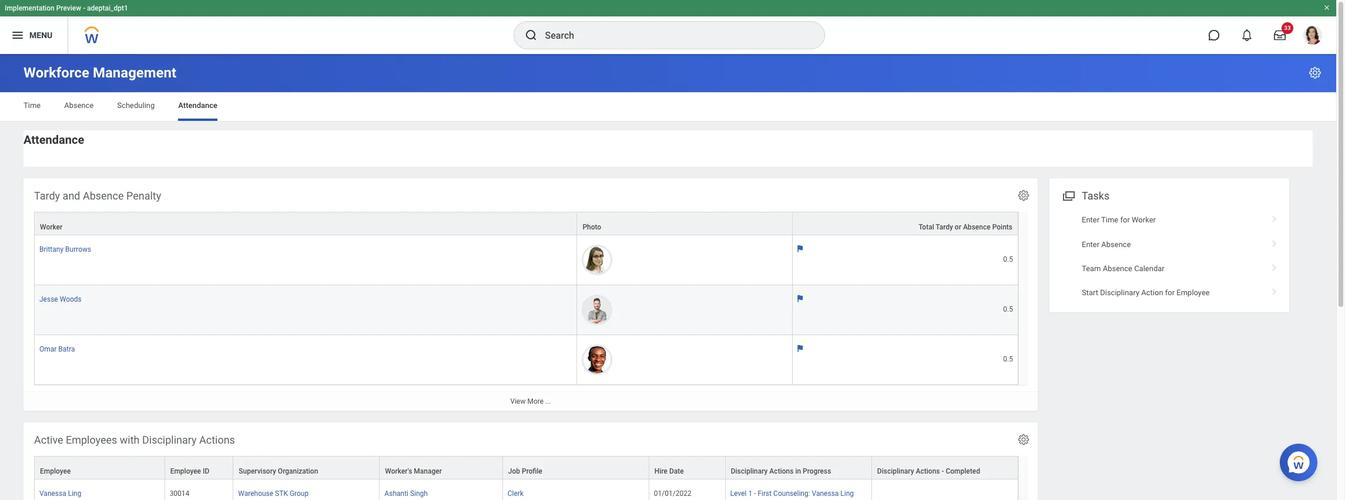 Task type: describe. For each thing, give the bounding box(es) containing it.
team
[[1082, 264, 1101, 273]]

verbal warning image for employee's photo (brittany burrows)
[[798, 245, 804, 252]]

0.5 for jesse woods
[[1003, 305, 1013, 314]]

...
[[545, 398, 551, 406]]

calendar
[[1134, 264, 1165, 273]]

omar
[[39, 346, 57, 354]]

brittany burrows
[[39, 246, 91, 254]]

configure this page image
[[1308, 66, 1322, 80]]

scheduling
[[117, 101, 155, 110]]

points
[[992, 223, 1012, 232]]

disciplinary actions - completed
[[877, 468, 980, 476]]

implementation preview -   adeptai_dpt1
[[5, 4, 128, 12]]

tasks
[[1082, 190, 1110, 202]]

configure tardy and absence penalty image
[[1017, 189, 1030, 202]]

and
[[63, 190, 80, 202]]

active
[[34, 434, 63, 447]]

date
[[669, 468, 684, 476]]

vanessa inside the level 1 - first counseling: vanessa ling link
[[812, 490, 839, 498]]

warehouse
[[238, 490, 273, 498]]

inbox large image
[[1274, 29, 1286, 41]]

woods
[[60, 296, 82, 304]]

tardy and absence penalty
[[34, 190, 161, 202]]

list inside workforce management main content
[[1050, 208, 1289, 305]]

enter for enter absence
[[1082, 240, 1100, 249]]

search image
[[524, 28, 538, 42]]

row containing omar batra
[[34, 336, 1018, 386]]

view more ...
[[510, 398, 551, 406]]

1 ling from the left
[[68, 490, 81, 498]]

absence right and
[[83, 190, 124, 202]]

workforce
[[24, 65, 89, 81]]

employees
[[66, 434, 117, 447]]

worker button
[[35, 213, 577, 235]]

completed
[[946, 468, 980, 476]]

absence inside tab list
[[64, 101, 94, 110]]

enter time for worker link
[[1050, 208, 1289, 232]]

actions for disciplinary actions in progress
[[769, 468, 794, 476]]

active employees with disciplinary actions element
[[24, 423, 1038, 501]]

0 horizontal spatial actions
[[199, 434, 235, 447]]

verbal warning image
[[798, 295, 804, 302]]

time inside tab list
[[24, 101, 41, 110]]

penalty
[[126, 190, 161, 202]]

chevron right image
[[1267, 236, 1282, 248]]

enter for enter time for worker
[[1082, 216, 1100, 225]]

- for completed
[[942, 468, 944, 476]]

supervisory organization
[[239, 468, 318, 476]]

stk
[[275, 490, 288, 498]]

1 horizontal spatial attendance
[[178, 101, 217, 110]]

clerk link
[[508, 488, 524, 498]]

0 horizontal spatial tardy
[[34, 190, 60, 202]]

tardy and absence penalty element
[[24, 179, 1038, 412]]

vanessa ling link
[[39, 488, 81, 498]]

1 vertical spatial for
[[1165, 289, 1175, 298]]

Search Workday  search field
[[545, 22, 800, 48]]

absence inside popup button
[[963, 223, 991, 232]]

disciplinary actions in progress button
[[726, 457, 871, 480]]

id
[[203, 468, 209, 476]]

organization
[[278, 468, 318, 476]]

job profile button
[[503, 457, 649, 480]]

burrows
[[65, 246, 91, 254]]

counseling:
[[773, 490, 810, 498]]

active employees with disciplinary actions
[[34, 434, 235, 447]]

photo
[[583, 223, 601, 232]]

level 1 - first counseling: vanessa ling link
[[730, 488, 854, 498]]

start
[[1082, 289, 1098, 298]]

batra
[[58, 346, 75, 354]]

enter absence
[[1082, 240, 1131, 249]]

action
[[1141, 289, 1163, 298]]

row containing vanessa ling
[[34, 480, 1018, 501]]

employee's photo (omar batra) image
[[582, 345, 613, 376]]

omar batra
[[39, 346, 75, 354]]

33
[[1284, 25, 1291, 31]]

vanessa ling
[[39, 490, 81, 498]]

justify image
[[11, 28, 25, 42]]

workforce management
[[24, 65, 176, 81]]

implementation
[[5, 4, 54, 12]]

verbal warning element for jesse woods
[[798, 295, 1013, 314]]

time inside list
[[1101, 216, 1118, 225]]

brittany burrows link
[[39, 243, 91, 254]]

or
[[955, 223, 961, 232]]

menu banner
[[0, 0, 1336, 54]]

enter time for worker
[[1082, 216, 1156, 225]]

photo button
[[577, 213, 792, 235]]

row containing worker
[[34, 212, 1018, 236]]

employee's photo (brittany burrows) image
[[582, 245, 613, 276]]

with
[[120, 434, 140, 447]]

absence right team
[[1103, 264, 1132, 273]]

worker's manager button
[[380, 457, 502, 480]]

employee inside list
[[1177, 289, 1210, 298]]

profile logan mcneil image
[[1303, 26, 1322, 47]]

view more ... link
[[24, 392, 1038, 412]]

jesse
[[39, 296, 58, 304]]

enter absence link
[[1050, 232, 1289, 257]]

row containing jesse woods
[[34, 286, 1018, 336]]

worker's
[[385, 468, 412, 476]]

brittany
[[39, 246, 64, 254]]

menu button
[[0, 16, 68, 54]]

actions for disciplinary actions - completed
[[916, 468, 940, 476]]

worker's manager
[[385, 468, 442, 476]]

team absence calendar link
[[1050, 257, 1289, 281]]

supervisory organization button
[[233, 457, 379, 480]]

clerk
[[508, 490, 524, 498]]

employee id button
[[165, 457, 233, 480]]

team absence calendar
[[1082, 264, 1165, 273]]

disciplinary actions - completed button
[[872, 457, 1018, 480]]



Task type: locate. For each thing, give the bounding box(es) containing it.
1 verbal warning image from the top
[[798, 245, 804, 252]]

6 row from the top
[[34, 480, 1018, 501]]

0 vertical spatial time
[[24, 101, 41, 110]]

2 horizontal spatial employee
[[1177, 289, 1210, 298]]

2 verbal warning image from the top
[[798, 345, 804, 352]]

row
[[34, 212, 1018, 236], [34, 236, 1018, 286], [34, 286, 1018, 336], [34, 336, 1018, 386], [34, 457, 1018, 480], [34, 480, 1018, 501]]

2 vertical spatial -
[[754, 490, 756, 498]]

enter down the "tasks"
[[1082, 216, 1100, 225]]

actions left in
[[769, 468, 794, 476]]

tab list
[[12, 93, 1325, 121]]

0 vertical spatial tardy
[[34, 190, 60, 202]]

- right 1
[[754, 490, 756, 498]]

for right action
[[1165, 289, 1175, 298]]

- inside menu banner
[[83, 4, 85, 12]]

tardy left and
[[34, 190, 60, 202]]

jesse woods link
[[39, 293, 82, 304]]

time up the enter absence
[[1101, 216, 1118, 225]]

1 vertical spatial enter
[[1082, 240, 1100, 249]]

enter up team
[[1082, 240, 1100, 249]]

warehouse stk group
[[238, 490, 309, 498]]

0 vertical spatial verbal warning element
[[798, 245, 1013, 264]]

vanessa down progress at the bottom
[[812, 490, 839, 498]]

start disciplinary action for employee link
[[1050, 281, 1289, 305]]

verbal warning element for brittany burrows
[[798, 245, 1013, 264]]

attendance
[[178, 101, 217, 110], [24, 133, 84, 147]]

start disciplinary action for employee
[[1082, 289, 1210, 298]]

0.5 for brittany burrows
[[1003, 255, 1013, 264]]

total tardy or absence points button
[[793, 213, 1018, 235]]

-
[[83, 4, 85, 12], [942, 468, 944, 476], [754, 490, 756, 498]]

ashanti singh
[[385, 490, 428, 498]]

employee for employee
[[40, 468, 71, 476]]

menu group image
[[1060, 187, 1076, 203]]

chevron right image for worker
[[1267, 212, 1282, 223]]

tab list containing time
[[12, 93, 1325, 121]]

in
[[795, 468, 801, 476]]

2 0.5 from the top
[[1003, 305, 1013, 314]]

close environment banner image
[[1323, 4, 1330, 11]]

absence down workforce management
[[64, 101, 94, 110]]

1 horizontal spatial vanessa
[[812, 490, 839, 498]]

1 horizontal spatial worker
[[1132, 216, 1156, 225]]

employee's photo (jesse woods) image
[[582, 295, 613, 326]]

1 vertical spatial -
[[942, 468, 944, 476]]

0 vertical spatial -
[[83, 4, 85, 12]]

1 row from the top
[[34, 212, 1018, 236]]

1 vertical spatial chevron right image
[[1267, 260, 1282, 272]]

workforce management main content
[[0, 54, 1336, 501]]

1 vertical spatial attendance
[[24, 133, 84, 147]]

2 verbal warning element from the top
[[798, 295, 1013, 314]]

chevron right image for for
[[1267, 285, 1282, 296]]

worker
[[1132, 216, 1156, 225], [40, 223, 62, 232]]

0 vertical spatial enter
[[1082, 216, 1100, 225]]

notifications large image
[[1241, 29, 1253, 41]]

configure active employees with disciplinary actions image
[[1017, 434, 1030, 447]]

total
[[919, 223, 934, 232]]

disciplinary inside list
[[1100, 289, 1139, 298]]

employee left the id
[[170, 468, 201, 476]]

hire date
[[655, 468, 684, 476]]

verbal warning image down verbal warning image
[[798, 345, 804, 352]]

1
[[748, 490, 752, 498]]

1 vertical spatial 0.5
[[1003, 305, 1013, 314]]

1 horizontal spatial time
[[1101, 216, 1118, 225]]

1 horizontal spatial ling
[[841, 490, 854, 498]]

chevron right image inside 'enter time for worker' link
[[1267, 212, 1282, 223]]

1 enter from the top
[[1082, 216, 1100, 225]]

tab list inside workforce management main content
[[12, 93, 1325, 121]]

verbal warning image for employee's photo (omar batra)
[[798, 345, 804, 352]]

absence down enter time for worker
[[1101, 240, 1131, 249]]

3 chevron right image from the top
[[1267, 285, 1282, 296]]

employee
[[1177, 289, 1210, 298], [40, 468, 71, 476], [170, 468, 201, 476]]

enter
[[1082, 216, 1100, 225], [1082, 240, 1100, 249]]

2 chevron right image from the top
[[1267, 260, 1282, 272]]

absence
[[64, 101, 94, 110], [83, 190, 124, 202], [963, 223, 991, 232], [1101, 240, 1131, 249], [1103, 264, 1132, 273]]

2 horizontal spatial actions
[[916, 468, 940, 476]]

1 horizontal spatial -
[[754, 490, 756, 498]]

time
[[24, 101, 41, 110], [1101, 216, 1118, 225]]

2 horizontal spatial -
[[942, 468, 944, 476]]

level 1 - first counseling: vanessa ling
[[730, 490, 854, 498]]

employee for employee id
[[170, 468, 201, 476]]

list
[[1050, 208, 1289, 305]]

supervisory
[[239, 468, 276, 476]]

actions
[[199, 434, 235, 447], [769, 468, 794, 476], [916, 468, 940, 476]]

1 horizontal spatial for
[[1165, 289, 1175, 298]]

row containing employee
[[34, 457, 1018, 480]]

verbal warning element
[[798, 245, 1013, 264], [798, 295, 1013, 314], [798, 345, 1013, 364]]

2 ling from the left
[[841, 490, 854, 498]]

0 vertical spatial for
[[1120, 216, 1130, 225]]

employee down the team absence calendar link
[[1177, 289, 1210, 298]]

0 horizontal spatial employee
[[40, 468, 71, 476]]

0 horizontal spatial -
[[83, 4, 85, 12]]

jesse woods
[[39, 296, 82, 304]]

for
[[1120, 216, 1130, 225], [1165, 289, 1175, 298]]

cell inside active employees with disciplinary actions element
[[872, 480, 1018, 501]]

employee button
[[35, 457, 164, 480]]

ling down disciplinary actions in progress popup button
[[841, 490, 854, 498]]

worker up enter absence link
[[1132, 216, 1156, 225]]

omar batra link
[[39, 343, 75, 354]]

1 vertical spatial time
[[1101, 216, 1118, 225]]

2 vanessa from the left
[[812, 490, 839, 498]]

0 vertical spatial chevron right image
[[1267, 212, 1282, 223]]

more
[[527, 398, 544, 406]]

1 vanessa from the left
[[39, 490, 66, 498]]

ling
[[68, 490, 81, 498], [841, 490, 854, 498]]

row containing brittany burrows
[[34, 236, 1018, 286]]

group
[[290, 490, 309, 498]]

vanessa inside vanessa ling link
[[39, 490, 66, 498]]

employee inside popup button
[[170, 468, 201, 476]]

disciplinary actions in progress
[[731, 468, 831, 476]]

1 vertical spatial verbal warning element
[[798, 295, 1013, 314]]

ashanti singh link
[[385, 488, 428, 498]]

ashanti
[[385, 490, 408, 498]]

33 button
[[1267, 22, 1293, 48]]

verbal warning image up verbal warning image
[[798, 245, 804, 252]]

0 vertical spatial verbal warning image
[[798, 245, 804, 252]]

worker up brittany
[[40, 223, 62, 232]]

0 vertical spatial 0.5
[[1003, 255, 1013, 264]]

1 0.5 from the top
[[1003, 255, 1013, 264]]

0 horizontal spatial vanessa
[[39, 490, 66, 498]]

management
[[93, 65, 176, 81]]

vanessa down employee 'popup button'
[[39, 490, 66, 498]]

- for first
[[754, 490, 756, 498]]

for up the enter absence
[[1120, 216, 1130, 225]]

worker inside popup button
[[40, 223, 62, 232]]

job profile
[[508, 468, 542, 476]]

chevron right image inside the team absence calendar link
[[1267, 260, 1282, 272]]

tardy
[[34, 190, 60, 202], [936, 223, 953, 232]]

0 horizontal spatial for
[[1120, 216, 1130, 225]]

0 horizontal spatial ling
[[68, 490, 81, 498]]

hire date button
[[649, 457, 725, 480]]

warehouse stk group link
[[238, 488, 309, 498]]

adeptai_dpt1
[[87, 4, 128, 12]]

cell
[[872, 480, 1018, 501]]

2 vertical spatial 0.5
[[1003, 355, 1013, 364]]

- right preview
[[83, 4, 85, 12]]

menu
[[29, 30, 52, 40]]

1 verbal warning element from the top
[[798, 245, 1013, 264]]

1 horizontal spatial actions
[[769, 468, 794, 476]]

tardy inside popup button
[[936, 223, 953, 232]]

- inside popup button
[[942, 468, 944, 476]]

1 vertical spatial tardy
[[936, 223, 953, 232]]

0 horizontal spatial worker
[[40, 223, 62, 232]]

actions left completed
[[916, 468, 940, 476]]

2 enter from the top
[[1082, 240, 1100, 249]]

manager
[[414, 468, 442, 476]]

hire
[[655, 468, 668, 476]]

- for adeptai_dpt1
[[83, 4, 85, 12]]

0 horizontal spatial time
[[24, 101, 41, 110]]

time down "workforce" on the top left
[[24, 101, 41, 110]]

singh
[[410, 490, 428, 498]]

3 verbal warning element from the top
[[798, 345, 1013, 364]]

ling down employee 'popup button'
[[68, 490, 81, 498]]

0 vertical spatial attendance
[[178, 101, 217, 110]]

1 horizontal spatial employee
[[170, 468, 201, 476]]

5 row from the top
[[34, 457, 1018, 480]]

chevron right image
[[1267, 212, 1282, 223], [1267, 260, 1282, 272], [1267, 285, 1282, 296]]

preview
[[56, 4, 81, 12]]

level
[[730, 490, 747, 498]]

first
[[758, 490, 772, 498]]

tardy left "or" at right top
[[936, 223, 953, 232]]

- left completed
[[942, 468, 944, 476]]

list containing enter time for worker
[[1050, 208, 1289, 305]]

1 horizontal spatial tardy
[[936, 223, 953, 232]]

3 row from the top
[[34, 286, 1018, 336]]

vanessa
[[39, 490, 66, 498], [812, 490, 839, 498]]

employee inside 'popup button'
[[40, 468, 71, 476]]

chevron right image inside start disciplinary action for employee link
[[1267, 285, 1282, 296]]

01/01/2022
[[654, 490, 691, 498]]

job
[[508, 468, 520, 476]]

absence right "or" at right top
[[963, 223, 991, 232]]

view
[[510, 398, 526, 406]]

profile
[[522, 468, 542, 476]]

employee up vanessa ling link
[[40, 468, 71, 476]]

disciplinary
[[1100, 289, 1139, 298], [142, 434, 197, 447], [731, 468, 768, 476], [877, 468, 914, 476]]

4 row from the top
[[34, 336, 1018, 386]]

3 0.5 from the top
[[1003, 355, 1013, 364]]

verbal warning image
[[798, 245, 804, 252], [798, 345, 804, 352]]

total tardy or absence points
[[919, 223, 1012, 232]]

0 horizontal spatial attendance
[[24, 133, 84, 147]]

2 row from the top
[[34, 236, 1018, 286]]

1 chevron right image from the top
[[1267, 212, 1282, 223]]

worker inside list
[[1132, 216, 1156, 225]]

progress
[[803, 468, 831, 476]]

employee id
[[170, 468, 209, 476]]

2 vertical spatial verbal warning element
[[798, 345, 1013, 364]]

2 vertical spatial chevron right image
[[1267, 285, 1282, 296]]

30014
[[170, 490, 189, 498]]

actions up the id
[[199, 434, 235, 447]]

1 vertical spatial verbal warning image
[[798, 345, 804, 352]]



Task type: vqa. For each thing, say whether or not it's contained in the screenshot.
tab list within the Workforce Management main content
yes



